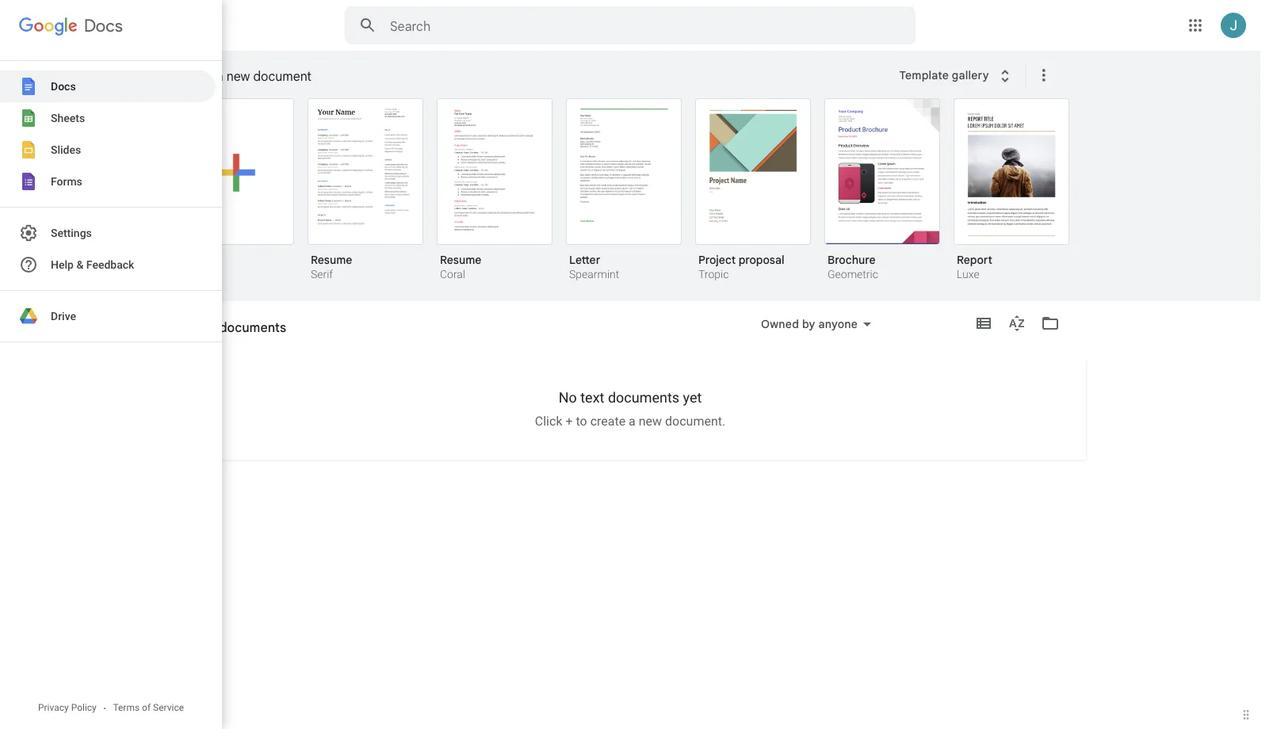 Task type: vqa. For each thing, say whether or not it's contained in the screenshot.
2nd Recent documents from the top of the page
yes



Task type: describe. For each thing, give the bounding box(es) containing it.
help
[[51, 258, 74, 271]]

sheets
[[51, 112, 85, 125]]

a inside no text documents yet click + to create a new document.
[[629, 414, 636, 429]]

yet
[[683, 389, 702, 406]]

report luxe
[[957, 253, 992, 281]]

spearmint
[[569, 268, 619, 281]]

&
[[76, 258, 84, 271]]

1 resume option from the left
[[308, 98, 423, 283]]

resume serif
[[311, 253, 352, 281]]

help & feedback
[[51, 258, 134, 271]]

feedback
[[86, 258, 134, 271]]

of
[[142, 702, 151, 713]]

1 recent documents from the top
[[174, 319, 286, 335]]

brochure geometric
[[828, 253, 878, 281]]

document.
[[665, 414, 725, 429]]

report
[[957, 253, 992, 267]]

recent inside heading
[[174, 319, 216, 335]]

privacy
[[38, 702, 69, 713]]

template gallery button
[[889, 61, 1025, 90]]

letter option
[[566, 98, 682, 283]]

start a new document
[[185, 68, 312, 84]]

brochure
[[828, 253, 876, 267]]

template
[[899, 68, 949, 82]]

start a new document heading
[[185, 51, 889, 101]]

2 resume option from the left
[[437, 98, 553, 283]]

a inside heading
[[216, 68, 223, 84]]

recent documents heading
[[174, 301, 286, 352]]

new inside heading
[[226, 68, 250, 84]]

service
[[153, 702, 184, 713]]

no
[[559, 389, 577, 406]]

list box containing resume
[[178, 95, 1090, 302]]

report option
[[954, 98, 1069, 283]]

gallery
[[952, 68, 989, 82]]

brochure option
[[824, 98, 940, 283]]

Search bar text field
[[390, 18, 876, 34]]

anyone
[[818, 317, 858, 331]]

create
[[590, 414, 626, 429]]

drive
[[51, 310, 76, 323]]

document
[[253, 68, 312, 84]]

privacy policy link
[[34, 702, 101, 715]]

letter spearmint
[[569, 253, 619, 281]]

owned by anyone
[[761, 317, 858, 331]]

luxe
[[957, 268, 980, 281]]



Task type: locate. For each thing, give the bounding box(es) containing it.
0 horizontal spatial a
[[216, 68, 223, 84]]

list box
[[178, 95, 1090, 302]]

privacy policy · terms of service
[[38, 702, 184, 715]]

1 horizontal spatial resume option
[[437, 98, 553, 283]]

terms of service link
[[109, 702, 188, 715]]

project proposal tropic
[[698, 253, 784, 281]]

tropic
[[698, 268, 729, 281]]

new
[[226, 68, 250, 84], [639, 414, 662, 429]]

documents inside no text documents yet click + to create a new document.
[[608, 389, 679, 406]]

1 horizontal spatial resume
[[440, 253, 481, 267]]

search image
[[352, 10, 384, 41]]

1 recent from the top
[[174, 319, 216, 335]]

to
[[576, 414, 587, 429]]

0 horizontal spatial resume
[[311, 253, 352, 267]]

coral
[[440, 268, 465, 281]]

resume coral
[[440, 253, 481, 281]]

2 recent from the top
[[174, 326, 211, 340]]

owned by anyone button
[[751, 315, 881, 334]]

settings
[[51, 227, 92, 240]]

1 horizontal spatial a
[[629, 414, 636, 429]]

by
[[802, 317, 815, 331]]

no text documents yet click + to create a new document.
[[535, 389, 725, 429]]

recent
[[174, 319, 216, 335], [174, 326, 211, 340]]

a right start
[[216, 68, 223, 84]]

click
[[535, 414, 562, 429]]

recent documents
[[174, 319, 286, 335], [174, 326, 272, 340]]

geometric
[[828, 268, 878, 281]]

resume
[[311, 253, 352, 267], [440, 253, 481, 267]]

docs link
[[19, 0, 123, 195], [51, 10, 127, 44]]

resume for resume serif
[[311, 253, 352, 267]]

start
[[185, 68, 213, 84]]

resume up coral
[[440, 253, 481, 267]]

project proposal option
[[695, 98, 811, 283]]

owned
[[761, 317, 799, 331]]

a right create
[[629, 414, 636, 429]]

proposal
[[739, 253, 784, 267]]

1 resume from the left
[[311, 253, 352, 267]]

0 vertical spatial a
[[216, 68, 223, 84]]

new inside no text documents yet click + to create a new document.
[[639, 414, 662, 429]]

new right create
[[639, 414, 662, 429]]

+
[[566, 414, 573, 429]]

text
[[580, 389, 604, 406]]

1 horizontal spatial new
[[639, 414, 662, 429]]

2 resume from the left
[[440, 253, 481, 267]]

new right start
[[226, 68, 250, 84]]

0 horizontal spatial new
[[226, 68, 250, 84]]

template gallery
[[899, 68, 989, 82]]

2 recent documents from the top
[[174, 326, 272, 340]]

docs
[[84, 15, 123, 36], [89, 15, 127, 36], [51, 80, 76, 93]]

forms
[[51, 175, 82, 188]]

documents inside "recent documents" heading
[[219, 319, 286, 335]]

project
[[698, 253, 736, 267]]

docs menu
[[0, 0, 222, 729]]

resume option
[[308, 98, 423, 283], [437, 98, 553, 283]]

letter
[[569, 253, 600, 267]]

option
[[178, 98, 294, 278]]

serif
[[311, 268, 333, 281]]

·
[[103, 702, 106, 715]]

1 vertical spatial new
[[639, 414, 662, 429]]

slides
[[51, 143, 81, 156]]

more actions. image
[[1031, 66, 1053, 85]]

1 vertical spatial a
[[629, 414, 636, 429]]

resume up serif
[[311, 253, 352, 267]]

None search field
[[345, 6, 916, 44]]

0 horizontal spatial resume option
[[308, 98, 423, 283]]

policy
[[71, 702, 97, 713]]

resume for resume coral
[[440, 253, 481, 267]]

terms
[[113, 702, 140, 713]]

0 vertical spatial new
[[226, 68, 250, 84]]

no text documents yet region
[[174, 389, 1086, 429]]

a
[[216, 68, 223, 84], [629, 414, 636, 429]]

documents
[[219, 319, 286, 335], [214, 326, 272, 340], [608, 389, 679, 406]]



